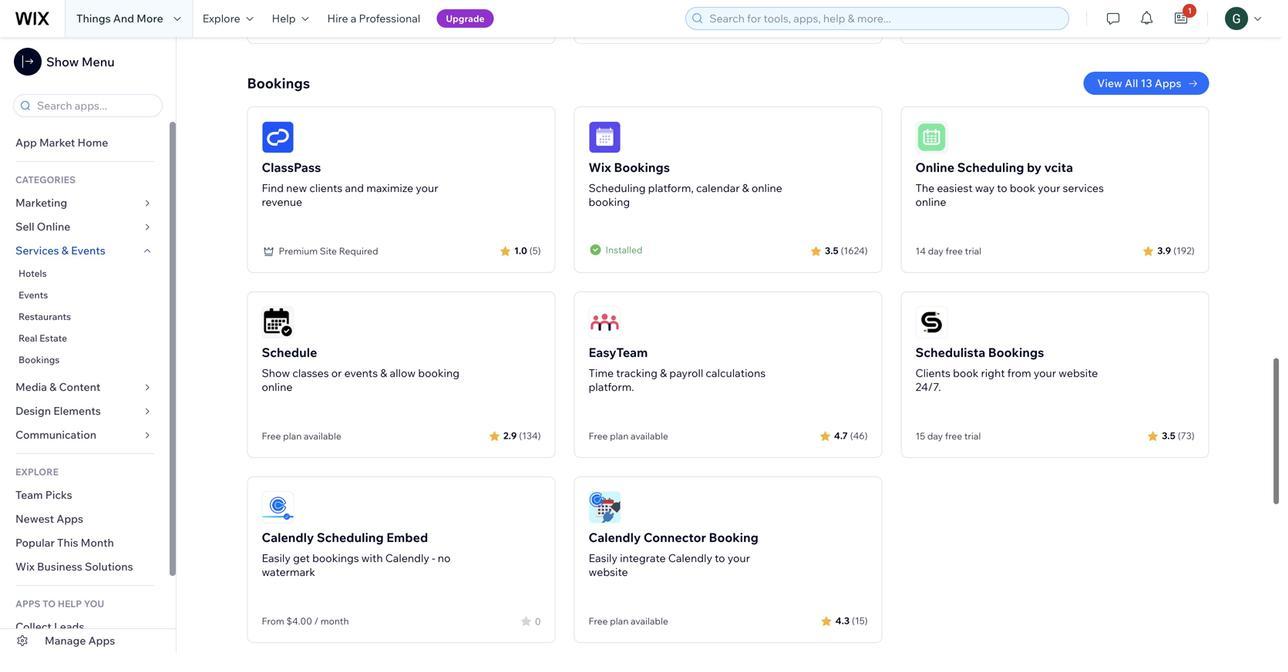 Task type: locate. For each thing, give the bounding box(es) containing it.
scheduling up way
[[958, 160, 1025, 175]]

1 vertical spatial online
[[37, 220, 70, 233]]

3.5 left (73)
[[1163, 430, 1176, 442]]

&
[[743, 181, 750, 195], [61, 244, 69, 257], [381, 366, 388, 380], [660, 366, 667, 380], [49, 380, 57, 394]]

calendly down embed on the bottom
[[385, 552, 430, 565]]

free plan available for time
[[589, 430, 669, 442]]

show menu
[[46, 54, 115, 69]]

day right 14
[[929, 245, 944, 257]]

apps inside newest apps link
[[56, 512, 83, 526]]

1 vertical spatial online
[[916, 195, 947, 209]]

available for time
[[631, 430, 669, 442]]

calendly up get
[[262, 530, 314, 545]]

0 horizontal spatial online
[[37, 220, 70, 233]]

scheduling inside online scheduling by vcita the easiest way to book your services online
[[958, 160, 1025, 175]]

3.5 left the (1624)
[[825, 245, 839, 257]]

wix for bookings
[[589, 160, 612, 175]]

(73)
[[1179, 430, 1195, 442]]

apps right manage
[[88, 634, 115, 648]]

scheduling for embed
[[317, 530, 384, 545]]

view all 13 apps
[[1098, 76, 1182, 90]]

apps
[[1155, 76, 1182, 90], [56, 512, 83, 526], [88, 634, 115, 648]]

(192)
[[1174, 245, 1195, 257]]

online down the
[[916, 195, 947, 209]]

free for schedulista
[[946, 430, 963, 442]]

1 horizontal spatial book
[[1010, 181, 1036, 195]]

1 horizontal spatial online
[[752, 181, 783, 195]]

show inside show menu button
[[46, 54, 79, 69]]

easily left integrate
[[589, 552, 618, 565]]

your down booking on the bottom right of the page
[[728, 552, 751, 565]]

your inside online scheduling by vcita the easiest way to book your services online
[[1038, 181, 1061, 195]]

0 vertical spatial online
[[916, 160, 955, 175]]

free plan available down classes
[[262, 430, 342, 442]]

book down the 'schedulista'
[[954, 366, 979, 380]]

online right calendar in the right top of the page
[[752, 181, 783, 195]]

booking right the allow
[[418, 366, 460, 380]]

0 horizontal spatial booking
[[418, 366, 460, 380]]

15 day free trial
[[916, 430, 982, 442]]

your right from at the bottom of page
[[1034, 366, 1057, 380]]

calendly down calendly connector booking logo
[[589, 530, 641, 545]]

apps for manage apps
[[88, 634, 115, 648]]

easily for calendly scheduling embed
[[262, 552, 291, 565]]

your right maximize
[[416, 181, 439, 195]]

0 horizontal spatial 3.5
[[825, 245, 839, 257]]

online up the
[[916, 160, 955, 175]]

1 horizontal spatial website
[[1059, 366, 1099, 380]]

1 vertical spatial booking
[[418, 366, 460, 380]]

website inside calendly connector booking easily integrate calendly to your website
[[589, 565, 628, 579]]

apps to help you
[[15, 598, 104, 610]]

0 vertical spatial website
[[1059, 366, 1099, 380]]

1 horizontal spatial show
[[262, 366, 290, 380]]

business
[[37, 560, 82, 574]]

0 vertical spatial booking
[[589, 195, 630, 209]]

schedule logo image
[[262, 306, 294, 339]]

0 vertical spatial show
[[46, 54, 79, 69]]

schedulista bookings clients book right from your website 24/7.
[[916, 345, 1099, 394]]

1 horizontal spatial easily
[[589, 552, 618, 565]]

plan down classes
[[283, 430, 302, 442]]

you
[[84, 598, 104, 610]]

0 vertical spatial trial
[[966, 245, 982, 257]]

classpass logo image
[[262, 121, 294, 154]]

design elements link
[[0, 400, 170, 424]]

0 vertical spatial apps
[[1155, 76, 1182, 90]]

1 vertical spatial free
[[946, 430, 963, 442]]

hotels link
[[0, 263, 170, 285]]

classpass find new clients and maximize your revenue
[[262, 160, 439, 209]]

revenue
[[262, 195, 302, 209]]

0 vertical spatial day
[[929, 245, 944, 257]]

popular this month link
[[0, 532, 170, 555]]

watermark
[[262, 565, 316, 579]]

1 horizontal spatial 3.5
[[1163, 430, 1176, 442]]

hire a professional
[[327, 12, 421, 25]]

& inside the easyteam time tracking & payroll calculations platform.
[[660, 366, 667, 380]]

show menu button
[[14, 48, 115, 76]]

media & content
[[15, 380, 101, 394]]

explore
[[15, 466, 59, 478]]

schedule
[[262, 345, 317, 360]]

available down integrate
[[631, 616, 669, 627]]

day for online
[[929, 245, 944, 257]]

calendly scheduling embed easily get bookings with calendly - no watermark
[[262, 530, 451, 579]]

easily inside calendly connector booking easily integrate calendly to your website
[[589, 552, 618, 565]]

0 horizontal spatial events
[[19, 289, 48, 301]]

online up services & events
[[37, 220, 70, 233]]

communication link
[[0, 424, 170, 447]]

easily up watermark on the bottom
[[262, 552, 291, 565]]

1 vertical spatial wix
[[15, 560, 35, 574]]

1 vertical spatial to
[[715, 552, 726, 565]]

(15)
[[852, 615, 868, 627]]

easily inside calendly scheduling embed easily get bookings with calendly - no watermark
[[262, 552, 291, 565]]

to down booking on the bottom right of the page
[[715, 552, 726, 565]]

wix down popular
[[15, 560, 35, 574]]

1.0 (5)
[[514, 245, 541, 257]]

1 vertical spatial apps
[[56, 512, 83, 526]]

apps up this
[[56, 512, 83, 526]]

free right 0
[[589, 616, 608, 627]]

free up calendly scheduling embed logo
[[262, 430, 281, 442]]

marketing link
[[0, 191, 170, 215]]

available down platform.
[[631, 430, 669, 442]]

2.9
[[504, 430, 517, 442]]

website right from at the bottom of page
[[1059, 366, 1099, 380]]

day right 15
[[928, 430, 944, 442]]

1.0
[[514, 245, 528, 257]]

$4.00
[[287, 616, 312, 627]]

to inside calendly connector booking easily integrate calendly to your website
[[715, 552, 726, 565]]

scheduling down the "wix bookings logo"
[[589, 181, 646, 195]]

wix down the "wix bookings logo"
[[589, 160, 612, 175]]

bookings inside wix bookings scheduling platform, calendar & online booking
[[614, 160, 670, 175]]

scheduling inside calendly scheduling embed easily get bookings with calendly - no watermark
[[317, 530, 384, 545]]

real estate
[[19, 332, 67, 344]]

easily for calendly connector booking
[[589, 552, 618, 565]]

wix inside "link"
[[15, 560, 35, 574]]

& left the allow
[[381, 366, 388, 380]]

free plan available
[[262, 430, 342, 442], [589, 430, 669, 442], [589, 616, 669, 627]]

your
[[416, 181, 439, 195], [1038, 181, 1061, 195], [1034, 366, 1057, 380], [728, 552, 751, 565]]

show
[[46, 54, 79, 69], [262, 366, 290, 380]]

0 horizontal spatial apps
[[56, 512, 83, 526]]

events down hotels
[[19, 289, 48, 301]]

1 horizontal spatial events
[[71, 244, 106, 257]]

free for time
[[589, 430, 608, 442]]

1 horizontal spatial booking
[[589, 195, 630, 209]]

0 vertical spatial to
[[998, 181, 1008, 195]]

free
[[946, 245, 963, 257], [946, 430, 963, 442]]

classes
[[293, 366, 329, 380]]

2 vertical spatial apps
[[88, 634, 115, 648]]

free plan available down integrate
[[589, 616, 669, 627]]

available for show
[[304, 430, 342, 442]]

plan down platform.
[[610, 430, 629, 442]]

scheduling
[[958, 160, 1025, 175], [589, 181, 646, 195], [317, 530, 384, 545]]

way
[[976, 181, 995, 195]]

bookings up platform,
[[614, 160, 670, 175]]

0 vertical spatial free
[[946, 245, 963, 257]]

free plan available down platform.
[[589, 430, 669, 442]]

0 horizontal spatial easily
[[262, 552, 291, 565]]

1 vertical spatial book
[[954, 366, 979, 380]]

available down classes
[[304, 430, 342, 442]]

0 vertical spatial book
[[1010, 181, 1036, 195]]

calendly scheduling embed logo image
[[262, 491, 294, 524]]

15
[[916, 430, 926, 442]]

3.5 (73)
[[1163, 430, 1195, 442]]

online scheduling by vcita  logo image
[[916, 121, 948, 154]]

events
[[71, 244, 106, 257], [19, 289, 48, 301]]

2 horizontal spatial apps
[[1155, 76, 1182, 90]]

tracking
[[617, 366, 658, 380]]

-
[[432, 552, 436, 565]]

booking for wix
[[589, 195, 630, 209]]

booking inside the schedule show classes or events & allow booking online
[[418, 366, 460, 380]]

2 vertical spatial online
[[262, 380, 293, 394]]

events down sell online link
[[71, 244, 106, 257]]

1 horizontal spatial scheduling
[[589, 181, 646, 195]]

show down schedule
[[262, 366, 290, 380]]

help button
[[263, 0, 318, 37]]

apps right 13
[[1155, 76, 1182, 90]]

0 horizontal spatial book
[[954, 366, 979, 380]]

your down vcita
[[1038, 181, 1061, 195]]

trial right 14
[[966, 245, 982, 257]]

apps inside the manage apps link
[[88, 634, 115, 648]]

categories
[[15, 174, 76, 186]]

0 horizontal spatial scheduling
[[317, 530, 384, 545]]

professional
[[359, 12, 421, 25]]

1 vertical spatial events
[[19, 289, 48, 301]]

online down classes
[[262, 380, 293, 394]]

apps inside view all 13 apps link
[[1155, 76, 1182, 90]]

wix business solutions link
[[0, 555, 170, 579]]

collect leads link
[[0, 616, 170, 640]]

4.7
[[835, 430, 848, 442]]

& left payroll
[[660, 366, 667, 380]]

site
[[320, 245, 337, 257]]

1 easily from the left
[[262, 552, 291, 565]]

wix
[[589, 160, 612, 175], [15, 560, 35, 574]]

1 horizontal spatial to
[[998, 181, 1008, 195]]

0 horizontal spatial wix
[[15, 560, 35, 574]]

plan for connector
[[610, 616, 629, 627]]

0 vertical spatial scheduling
[[958, 160, 1025, 175]]

2 horizontal spatial online
[[916, 195, 947, 209]]

2 vertical spatial scheduling
[[317, 530, 384, 545]]

help
[[272, 12, 296, 25]]

1 button
[[1165, 0, 1199, 37]]

design
[[15, 404, 51, 418]]

booking inside wix bookings scheduling platform, calendar & online booking
[[589, 195, 630, 209]]

calendly
[[262, 530, 314, 545], [589, 530, 641, 545], [385, 552, 430, 565], [669, 552, 713, 565]]

1 horizontal spatial wix
[[589, 160, 612, 175]]

3.9
[[1158, 245, 1172, 257]]

services
[[15, 244, 59, 257]]

free right 14
[[946, 245, 963, 257]]

view
[[1098, 76, 1123, 90]]

online
[[916, 160, 955, 175], [37, 220, 70, 233]]

1 vertical spatial trial
[[965, 430, 982, 442]]

1 horizontal spatial apps
[[88, 634, 115, 648]]

1 vertical spatial day
[[928, 430, 944, 442]]

& right media
[[49, 380, 57, 394]]

0 vertical spatial online
[[752, 181, 783, 195]]

1 vertical spatial 3.5
[[1163, 430, 1176, 442]]

0 vertical spatial 3.5
[[825, 245, 839, 257]]

website down integrate
[[589, 565, 628, 579]]

1 vertical spatial scheduling
[[589, 181, 646, 195]]

free plan available for show
[[262, 430, 342, 442]]

bookings down the real estate
[[19, 354, 60, 366]]

book inside online scheduling by vcita the easiest way to book your services online
[[1010, 181, 1036, 195]]

schedulista bookings logo image
[[916, 306, 948, 339]]

app market home
[[15, 136, 108, 149]]

3.5 for wix bookings
[[825, 245, 839, 257]]

calculations
[[706, 366, 766, 380]]

wix bookings logo image
[[589, 121, 621, 154]]

trial for bookings
[[965, 430, 982, 442]]

team picks link
[[0, 484, 170, 508]]

connector
[[644, 530, 707, 545]]

plan down integrate
[[610, 616, 629, 627]]

bookings link
[[0, 349, 170, 371]]

explore
[[203, 12, 240, 25]]

scheduling up the bookings
[[317, 530, 384, 545]]

& right calendar in the right top of the page
[[743, 181, 750, 195]]

1 vertical spatial show
[[262, 366, 290, 380]]

schedulista
[[916, 345, 986, 360]]

online inside the schedule show classes or events & allow booking online
[[262, 380, 293, 394]]

0 horizontal spatial online
[[262, 380, 293, 394]]

book down by
[[1010, 181, 1036, 195]]

0 vertical spatial wix
[[589, 160, 612, 175]]

free right 15
[[946, 430, 963, 442]]

upgrade
[[446, 13, 485, 24]]

0 horizontal spatial to
[[715, 552, 726, 565]]

2 easily from the left
[[589, 552, 618, 565]]

free for online
[[946, 245, 963, 257]]

show left "menu"
[[46, 54, 79, 69]]

(5)
[[530, 245, 541, 257]]

1 vertical spatial website
[[589, 565, 628, 579]]

0 horizontal spatial website
[[589, 565, 628, 579]]

3.9 (192)
[[1158, 245, 1195, 257]]

collect
[[15, 620, 52, 634]]

0 horizontal spatial show
[[46, 54, 79, 69]]

booking up installed
[[589, 195, 630, 209]]

to
[[998, 181, 1008, 195], [715, 552, 726, 565]]

website
[[1059, 366, 1099, 380], [589, 565, 628, 579]]

wix inside wix bookings scheduling platform, calendar & online booking
[[589, 160, 612, 175]]

bookings up from at the bottom of page
[[989, 345, 1045, 360]]

1 horizontal spatial online
[[916, 160, 955, 175]]

free down platform.
[[589, 430, 608, 442]]

trial right 15
[[965, 430, 982, 442]]

leads
[[54, 620, 84, 634]]

free plan available for connector
[[589, 616, 669, 627]]

2 horizontal spatial scheduling
[[958, 160, 1025, 175]]

to right way
[[998, 181, 1008, 195]]



Task type: describe. For each thing, give the bounding box(es) containing it.
hire
[[327, 12, 348, 25]]

online inside online scheduling by vcita the easiest way to book your services online
[[916, 195, 947, 209]]

popular
[[15, 536, 55, 550]]

to inside online scheduling by vcita the easiest way to book your services online
[[998, 181, 1008, 195]]

hire a professional link
[[318, 0, 430, 37]]

bookings inside schedulista bookings clients book right from your website 24/7.
[[989, 345, 1045, 360]]

from
[[1008, 366, 1032, 380]]

trial for scheduling
[[966, 245, 982, 257]]

no
[[438, 552, 451, 565]]

sell online
[[15, 220, 70, 233]]

calendly connector booking logo image
[[589, 491, 621, 524]]

scheduling for by
[[958, 160, 1025, 175]]

things
[[76, 12, 111, 25]]

your inside calendly connector booking easily integrate calendly to your website
[[728, 552, 751, 565]]

booking
[[709, 530, 759, 545]]

your inside schedulista bookings clients book right from your website 24/7.
[[1034, 366, 1057, 380]]

find
[[262, 181, 284, 195]]

calendly down the connector
[[669, 552, 713, 565]]

& inside wix bookings scheduling platform, calendar & online booking
[[743, 181, 750, 195]]

website inside schedulista bookings clients book right from your website 24/7.
[[1059, 366, 1099, 380]]

4.3
[[836, 615, 850, 627]]

installed
[[606, 244, 643, 256]]

classpass
[[262, 160, 321, 175]]

content
[[59, 380, 101, 394]]

booking for schedule
[[418, 366, 460, 380]]

month
[[81, 536, 114, 550]]

0 vertical spatial events
[[71, 244, 106, 257]]

online inside wix bookings scheduling platform, calendar & online booking
[[752, 181, 783, 195]]

free for connector
[[589, 616, 608, 627]]

premium
[[279, 245, 318, 257]]

view all 13 apps link
[[1084, 72, 1210, 95]]

14
[[916, 245, 926, 257]]

wix for business
[[15, 560, 35, 574]]

easyteam logo image
[[589, 306, 621, 339]]

newest apps
[[15, 512, 83, 526]]

hotels
[[19, 268, 47, 279]]

new
[[286, 181, 307, 195]]

app
[[15, 136, 37, 149]]

13
[[1141, 76, 1153, 90]]

/
[[314, 616, 319, 627]]

plan for time
[[610, 430, 629, 442]]

sell
[[15, 220, 34, 233]]

home
[[78, 136, 108, 149]]

free for show
[[262, 430, 281, 442]]

bookings
[[313, 552, 359, 565]]

your inside classpass find new clients and maximize your revenue
[[416, 181, 439, 195]]

restaurants
[[19, 311, 71, 322]]

payroll
[[670, 366, 704, 380]]

(1624)
[[841, 245, 868, 257]]

and
[[345, 181, 364, 195]]

sidebar element
[[0, 37, 177, 653]]

(46)
[[851, 430, 868, 442]]

upgrade button
[[437, 9, 494, 28]]

from
[[262, 616, 284, 627]]

apps
[[15, 598, 41, 610]]

the
[[916, 181, 935, 195]]

time
[[589, 366, 614, 380]]

schedule show classes or events & allow booking online
[[262, 345, 460, 394]]

help
[[58, 598, 82, 610]]

manage apps link
[[0, 629, 176, 653]]

bookings inside the "sidebar" element
[[19, 354, 60, 366]]

from $4.00 / month
[[262, 616, 349, 627]]

platform.
[[589, 380, 635, 394]]

and
[[113, 12, 134, 25]]

media & content link
[[0, 376, 170, 400]]

Search for tools, apps, help & more... field
[[705, 8, 1065, 29]]

newest apps link
[[0, 508, 170, 532]]

real estate link
[[0, 328, 170, 349]]

day for schedulista
[[928, 430, 944, 442]]

scheduling inside wix bookings scheduling platform, calendar & online booking
[[589, 181, 646, 195]]

clients
[[310, 181, 343, 195]]

a
[[351, 12, 357, 25]]

embed
[[387, 530, 428, 545]]

Search apps... field
[[32, 95, 157, 116]]

manage apps
[[45, 634, 115, 648]]

bookings up classpass logo
[[247, 74, 310, 92]]

picks
[[45, 488, 72, 502]]

right
[[982, 366, 1006, 380]]

online inside the "sidebar" element
[[37, 220, 70, 233]]

sell online link
[[0, 215, 170, 239]]

maximize
[[367, 181, 414, 195]]

manage
[[45, 634, 86, 648]]

calendly connector booking easily integrate calendly to your website
[[589, 530, 759, 579]]

book inside schedulista bookings clients book right from your website 24/7.
[[954, 366, 979, 380]]

team
[[15, 488, 43, 502]]

3.5 for schedulista bookings
[[1163, 430, 1176, 442]]

required
[[339, 245, 379, 257]]

marketing
[[15, 196, 67, 209]]

by
[[1028, 160, 1042, 175]]

or
[[332, 366, 342, 380]]

clients
[[916, 366, 951, 380]]

market
[[39, 136, 75, 149]]

& right services on the left top of the page
[[61, 244, 69, 257]]

& inside the schedule show classes or events & allow booking online
[[381, 366, 388, 380]]

plan for show
[[283, 430, 302, 442]]

show inside the schedule show classes or events & allow booking online
[[262, 366, 290, 380]]

4.3 (15)
[[836, 615, 868, 627]]

media
[[15, 380, 47, 394]]

online inside online scheduling by vcita the easiest way to book your services online
[[916, 160, 955, 175]]

menu
[[82, 54, 115, 69]]

0
[[535, 616, 541, 628]]

events
[[345, 366, 378, 380]]

wix bookings scheduling platform, calendar & online booking
[[589, 160, 783, 209]]

events link
[[0, 285, 170, 306]]

month
[[321, 616, 349, 627]]

solutions
[[85, 560, 133, 574]]

available for connector
[[631, 616, 669, 627]]

design elements
[[15, 404, 101, 418]]

online scheduling by vcita the easiest way to book your services online
[[916, 160, 1105, 209]]

app market home link
[[0, 131, 170, 155]]

apps for newest apps
[[56, 512, 83, 526]]

this
[[57, 536, 78, 550]]

vcita
[[1045, 160, 1074, 175]]

elements
[[53, 404, 101, 418]]



Task type: vqa. For each thing, say whether or not it's contained in the screenshot.


